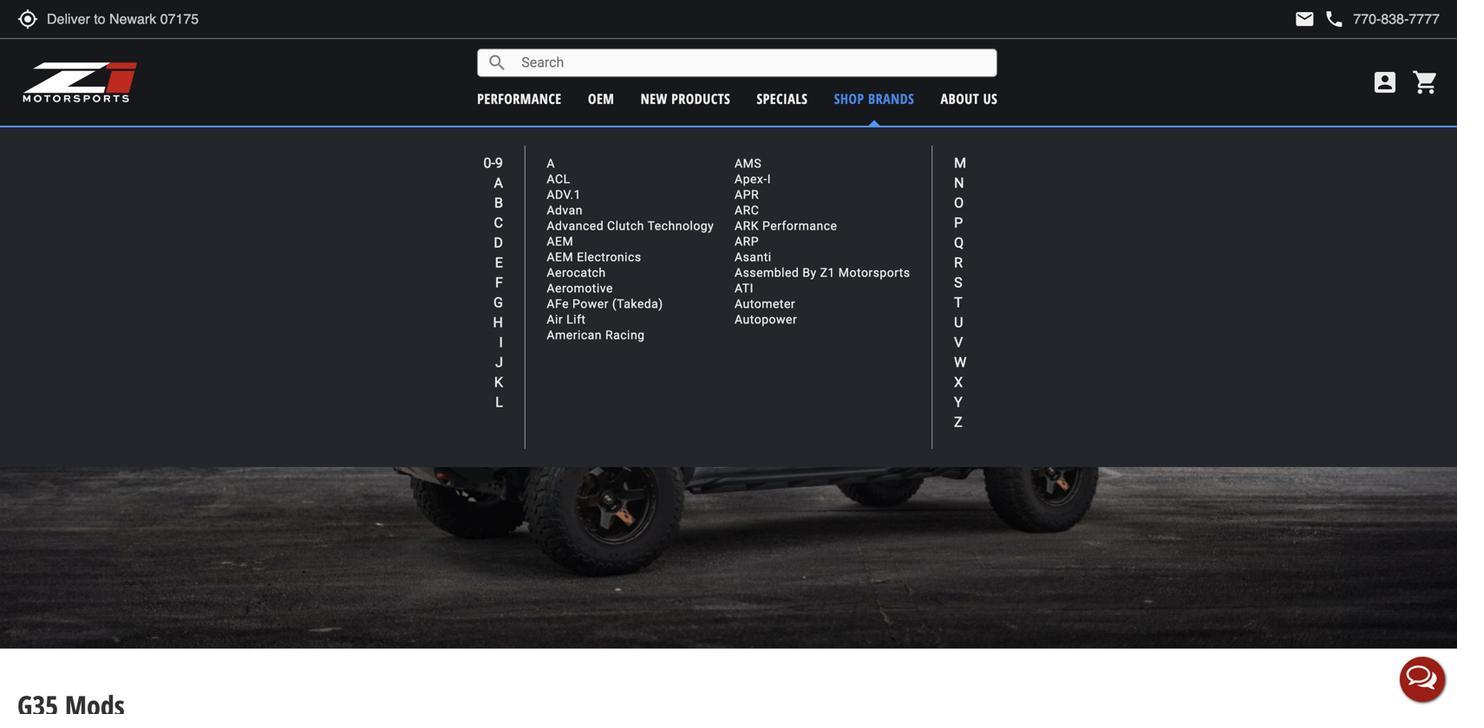 Task type: locate. For each thing, give the bounding box(es) containing it.
new products link
[[641, 89, 731, 108]]

aeromotive
[[547, 281, 613, 296]]

Search search field
[[508, 50, 997, 76]]

specials
[[757, 89, 808, 108]]

z1 motorsports logo image
[[22, 61, 138, 104]]

ati link
[[735, 281, 754, 296]]

racing
[[605, 328, 645, 342]]

0 vertical spatial a
[[547, 156, 555, 171]]

brands
[[868, 89, 915, 108]]

technology
[[648, 219, 714, 233]]

0 horizontal spatial a
[[494, 175, 503, 191]]

by
[[803, 266, 817, 280]]

h
[[493, 314, 503, 331]]

ati
[[735, 281, 754, 296]]

x
[[954, 374, 963, 391]]

new products
[[641, 89, 731, 108]]

electronics
[[577, 250, 642, 264]]

aem link
[[547, 234, 574, 249]]

1 vertical spatial aem
[[547, 250, 574, 264]]

t
[[954, 295, 963, 311]]

apex-i link
[[735, 172, 771, 186]]

assembled
[[735, 266, 799, 280]]

aem down advanced at the top of page
[[547, 234, 574, 249]]

w
[[954, 354, 967, 371]]

autopower link
[[735, 313, 797, 327]]

u
[[954, 314, 963, 331]]

a
[[547, 156, 555, 171], [494, 175, 503, 191]]

ams
[[735, 156, 762, 171]]

performance
[[477, 89, 562, 108]]

s
[[954, 275, 963, 291]]

about us
[[941, 89, 998, 108]]

apr
[[735, 188, 759, 202]]

autopower
[[735, 313, 797, 327]]

shopping_cart
[[1412, 69, 1440, 96]]

acl link
[[547, 172, 570, 186]]

shop brands link
[[834, 89, 915, 108]]

e
[[495, 255, 503, 271]]

k
[[494, 374, 503, 391]]

aem down "aem" link
[[547, 250, 574, 264]]

arc
[[735, 203, 759, 218]]

us
[[983, 89, 998, 108]]

i
[[767, 172, 771, 186]]

performance link
[[477, 89, 562, 108]]

v
[[954, 334, 963, 351]]

autometer
[[735, 297, 796, 311]]

d
[[494, 235, 503, 251]]

assembled by z1 motorsports link
[[735, 266, 911, 280]]

performance
[[763, 219, 837, 233]]

f
[[495, 275, 503, 291]]

aem
[[547, 234, 574, 249], [547, 250, 574, 264]]

mail
[[1295, 9, 1315, 29]]

m n o p q r s t u v w x y z
[[954, 155, 967, 431]]

1 horizontal spatial a
[[547, 156, 555, 171]]

0-9 a b c d e f g h i j k l
[[484, 155, 503, 411]]

clutch
[[607, 219, 644, 233]]

apr link
[[735, 188, 759, 202]]

q
[[954, 235, 964, 251]]

1 vertical spatial a
[[494, 175, 503, 191]]

a up "acl"
[[547, 156, 555, 171]]

american
[[547, 328, 602, 342]]

0 vertical spatial aem
[[547, 234, 574, 249]]

n
[[954, 175, 964, 191]]

aem electronics link
[[547, 250, 642, 264]]

asanti link
[[735, 250, 772, 264]]

afe power (takeda) link
[[547, 297, 663, 311]]

a up b
[[494, 175, 503, 191]]

(takeda)
[[612, 297, 663, 311]]

acl
[[547, 172, 570, 186]]

oem
[[588, 89, 614, 108]]

advanced clutch technology link
[[547, 219, 714, 233]]

o
[[954, 195, 964, 211]]

y
[[954, 394, 963, 411]]



Task type: vqa. For each thing, say whether or not it's contained in the screenshot.
Acl link
yes



Task type: describe. For each thing, give the bounding box(es) containing it.
'tis the season spread some cheer with our massive selection of z1 products image
[[0, 0, 1457, 120]]

apex-
[[735, 172, 767, 186]]

0-
[[484, 155, 495, 171]]

air
[[547, 313, 563, 327]]

2 aem from the top
[[547, 250, 574, 264]]

american racing link
[[547, 328, 645, 342]]

b
[[494, 195, 503, 211]]

a inside '0-9 a b c d e f g h i j k l'
[[494, 175, 503, 191]]

products
[[672, 89, 731, 108]]

account_box link
[[1367, 69, 1404, 96]]

asanti
[[735, 250, 772, 264]]

r
[[954, 255, 963, 271]]

adv.1
[[547, 188, 581, 202]]

ark
[[735, 219, 759, 233]]

search
[[487, 52, 508, 73]]

advan
[[547, 203, 583, 218]]

aerocatch
[[547, 266, 606, 280]]

advanced
[[547, 219, 604, 233]]

ams apex-i apr arc ark performance arp asanti assembled by z1 motorsports ati autometer autopower
[[735, 156, 911, 327]]

arp link
[[735, 234, 759, 249]]

advan link
[[547, 203, 583, 218]]

ark performance link
[[735, 219, 837, 233]]

aerocatch link
[[547, 266, 606, 280]]

c
[[494, 215, 503, 231]]

j
[[495, 354, 503, 371]]

afe
[[547, 297, 569, 311]]

about
[[941, 89, 980, 108]]

autometer link
[[735, 297, 796, 311]]

z1
[[820, 266, 835, 280]]

m
[[954, 155, 966, 171]]

about us link
[[941, 89, 998, 108]]

account_box
[[1371, 69, 1399, 96]]

motorsports
[[839, 266, 911, 280]]

9
[[495, 155, 503, 171]]

arp
[[735, 234, 759, 249]]

oem link
[[588, 89, 614, 108]]

ams link
[[735, 156, 762, 171]]

air lift link
[[547, 313, 586, 327]]

shop
[[834, 89, 864, 108]]

power
[[573, 297, 609, 311]]

aeromotive link
[[547, 281, 613, 296]]

a inside 'a acl adv.1 advan advanced clutch technology aem aem electronics aerocatch aeromotive afe power (takeda) air lift american racing'
[[547, 156, 555, 171]]

win this truck shop now to get automatically entered image
[[0, 149, 1457, 649]]

a link
[[547, 156, 555, 171]]

my_location
[[17, 9, 38, 29]]

mail phone
[[1295, 9, 1345, 29]]

a acl adv.1 advan advanced clutch technology aem aem electronics aerocatch aeromotive afe power (takeda) air lift american racing
[[547, 156, 714, 342]]

g
[[494, 295, 503, 311]]

phone link
[[1324, 9, 1440, 29]]

mail link
[[1295, 9, 1315, 29]]

1 aem from the top
[[547, 234, 574, 249]]

adv.1 link
[[547, 188, 581, 202]]

lift
[[567, 313, 586, 327]]

phone
[[1324, 9, 1345, 29]]

shop brands
[[834, 89, 915, 108]]

arc link
[[735, 203, 759, 218]]

i
[[499, 334, 503, 351]]

l
[[496, 394, 503, 411]]



